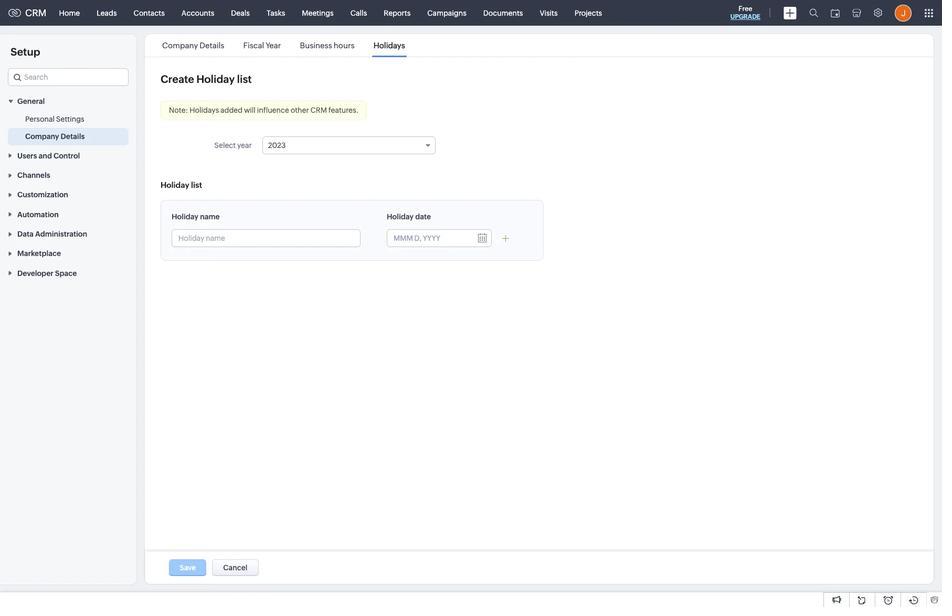Task type: vqa. For each thing, say whether or not it's contained in the screenshot.
Other Modules field
no



Task type: describe. For each thing, give the bounding box(es) containing it.
leads
[[97, 9, 117, 17]]

documents
[[483, 9, 523, 17]]

other
[[291, 106, 309, 114]]

holiday for holiday list
[[161, 181, 189, 189]]

list containing company details
[[153, 34, 415, 57]]

hours
[[334, 41, 355, 50]]

select year
[[214, 141, 252, 150]]

company details inside general 'region'
[[25, 132, 85, 141]]

holiday for holiday name
[[172, 213, 198, 221]]

visits
[[540, 9, 558, 17]]

control
[[54, 152, 80, 160]]

setup
[[10, 46, 40, 58]]

company inside list
[[162, 41, 198, 50]]

projects link
[[566, 0, 611, 25]]

marketplace
[[17, 250, 61, 258]]

1 horizontal spatial crm
[[310, 106, 327, 114]]

select
[[214, 141, 236, 150]]

general
[[17, 97, 45, 106]]

MMM d, yyyy text field
[[387, 230, 471, 247]]

cancel
[[223, 564, 247, 572]]

data administration button
[[0, 224, 136, 244]]

search image
[[809, 8, 818, 17]]

business
[[300, 41, 332, 50]]

space
[[55, 269, 77, 278]]

holidays link
[[372, 41, 407, 50]]

customization button
[[0, 185, 136, 204]]

cancel button
[[212, 560, 259, 576]]

year
[[237, 141, 252, 150]]

accounts
[[182, 9, 214, 17]]

users
[[17, 152, 37, 160]]

holiday name
[[172, 213, 220, 221]]

0 vertical spatial crm
[[25, 7, 47, 18]]

upgrade
[[731, 13, 761, 20]]

profile element
[[889, 0, 918, 25]]

will
[[244, 106, 256, 114]]

1 horizontal spatial list
[[237, 73, 252, 85]]

personal settings link
[[25, 114, 84, 125]]

fiscal year
[[243, 41, 281, 50]]

developer space button
[[0, 263, 136, 283]]

note:
[[169, 106, 188, 114]]

administration
[[35, 230, 87, 238]]

meetings
[[302, 9, 334, 17]]

added
[[220, 106, 243, 114]]

create menu element
[[777, 0, 803, 25]]

settings
[[56, 115, 84, 124]]

contacts link
[[125, 0, 173, 25]]

crm link
[[8, 7, 47, 18]]

campaigns
[[427, 9, 467, 17]]

personal
[[25, 115, 55, 124]]

date
[[415, 213, 431, 221]]

0 horizontal spatial company details link
[[25, 131, 85, 142]]

2023 field
[[262, 136, 435, 154]]

meetings link
[[294, 0, 342, 25]]

channels
[[17, 171, 50, 180]]

calendar image
[[831, 9, 840, 17]]

1 vertical spatial list
[[191, 181, 202, 189]]

documents link
[[475, 0, 531, 25]]

name
[[200, 213, 220, 221]]

general region
[[0, 111, 136, 146]]

personal settings
[[25, 115, 84, 124]]

fiscal year link
[[242, 41, 283, 50]]



Task type: locate. For each thing, give the bounding box(es) containing it.
search element
[[803, 0, 825, 26]]

1 horizontal spatial company details
[[162, 41, 224, 50]]

features.
[[329, 106, 359, 114]]

calls
[[350, 9, 367, 17]]

0 horizontal spatial holidays
[[190, 106, 219, 114]]

0 vertical spatial company details
[[162, 41, 224, 50]]

holidays
[[374, 41, 405, 50], [190, 106, 219, 114]]

list up will
[[237, 73, 252, 85]]

marketplace button
[[0, 244, 136, 263]]

deals link
[[223, 0, 258, 25]]

fiscal
[[243, 41, 264, 50]]

tasks
[[267, 9, 285, 17]]

1 vertical spatial holidays
[[190, 106, 219, 114]]

and
[[39, 152, 52, 160]]

holidays down reports link
[[374, 41, 405, 50]]

holiday left name
[[172, 213, 198, 221]]

0 vertical spatial details
[[200, 41, 224, 50]]

1 vertical spatial company details link
[[25, 131, 85, 142]]

general button
[[0, 91, 136, 111]]

business hours link
[[298, 41, 356, 50]]

0 vertical spatial company
[[162, 41, 198, 50]]

holiday list
[[161, 181, 202, 189]]

details down settings
[[61, 132, 85, 141]]

Search text field
[[8, 69, 128, 86]]

1 vertical spatial details
[[61, 132, 85, 141]]

company details inside list
[[162, 41, 224, 50]]

holidays right 'note:'
[[190, 106, 219, 114]]

visits link
[[531, 0, 566, 25]]

company details down accounts "link"
[[162, 41, 224, 50]]

details inside general 'region'
[[61, 132, 85, 141]]

0 vertical spatial holidays
[[374, 41, 405, 50]]

list
[[237, 73, 252, 85], [191, 181, 202, 189]]

home
[[59, 9, 80, 17]]

influence
[[257, 106, 289, 114]]

projects
[[575, 9, 602, 17]]

crm right other at the top of page
[[310, 106, 327, 114]]

company
[[162, 41, 198, 50], [25, 132, 59, 141]]

0 horizontal spatial company details
[[25, 132, 85, 141]]

data
[[17, 230, 34, 238]]

company details link down accounts "link"
[[161, 41, 226, 50]]

create holiday list
[[161, 73, 252, 85]]

crm left home link in the left of the page
[[25, 7, 47, 18]]

leads link
[[88, 0, 125, 25]]

holiday
[[196, 73, 235, 85], [161, 181, 189, 189], [172, 213, 198, 221], [387, 213, 414, 221]]

company details
[[162, 41, 224, 50], [25, 132, 85, 141]]

details
[[200, 41, 224, 50], [61, 132, 85, 141]]

holiday date
[[387, 213, 431, 221]]

year
[[266, 41, 281, 50]]

1 horizontal spatial holidays
[[374, 41, 405, 50]]

company details link
[[161, 41, 226, 50], [25, 131, 85, 142]]

automation button
[[0, 204, 136, 224]]

developer
[[17, 269, 53, 278]]

0 vertical spatial list
[[237, 73, 252, 85]]

users and control button
[[0, 146, 136, 165]]

1 horizontal spatial details
[[200, 41, 224, 50]]

reports
[[384, 9, 411, 17]]

company inside general 'region'
[[25, 132, 59, 141]]

profile image
[[895, 4, 912, 21]]

home link
[[51, 0, 88, 25]]

free
[[739, 5, 752, 13]]

1 vertical spatial crm
[[310, 106, 327, 114]]

1 vertical spatial company details
[[25, 132, 85, 141]]

0 horizontal spatial company
[[25, 132, 59, 141]]

holiday up holiday name
[[161, 181, 189, 189]]

0 horizontal spatial details
[[61, 132, 85, 141]]

Holiday name text field
[[172, 230, 360, 247]]

1 horizontal spatial company
[[162, 41, 198, 50]]

company up create
[[162, 41, 198, 50]]

calls link
[[342, 0, 375, 25]]

tasks link
[[258, 0, 294, 25]]

1 horizontal spatial company details link
[[161, 41, 226, 50]]

contacts
[[134, 9, 165, 17]]

channels button
[[0, 165, 136, 185]]

free upgrade
[[731, 5, 761, 20]]

2023
[[268, 141, 286, 150]]

campaigns link
[[419, 0, 475, 25]]

developer space
[[17, 269, 77, 278]]

customization
[[17, 191, 68, 199]]

holiday left date
[[387, 213, 414, 221]]

details up create holiday list
[[200, 41, 224, 50]]

create menu image
[[784, 7, 797, 19]]

0 horizontal spatial crm
[[25, 7, 47, 18]]

accounts link
[[173, 0, 223, 25]]

automation
[[17, 210, 59, 219]]

1 vertical spatial company
[[25, 132, 59, 141]]

create
[[161, 73, 194, 85]]

users and control
[[17, 152, 80, 160]]

business hours
[[300, 41, 355, 50]]

crm
[[25, 7, 47, 18], [310, 106, 327, 114]]

reports link
[[375, 0, 419, 25]]

list
[[153, 34, 415, 57]]

data administration
[[17, 230, 87, 238]]

company details link down personal settings
[[25, 131, 85, 142]]

holiday for holiday date
[[387, 213, 414, 221]]

None field
[[8, 68, 129, 86]]

0 vertical spatial company details link
[[161, 41, 226, 50]]

deals
[[231, 9, 250, 17]]

company details down personal settings
[[25, 132, 85, 141]]

note: holidays added will influence other crm features.
[[169, 106, 359, 114]]

0 horizontal spatial list
[[191, 181, 202, 189]]

list up holiday name
[[191, 181, 202, 189]]

company down personal
[[25, 132, 59, 141]]

holiday up added
[[196, 73, 235, 85]]



